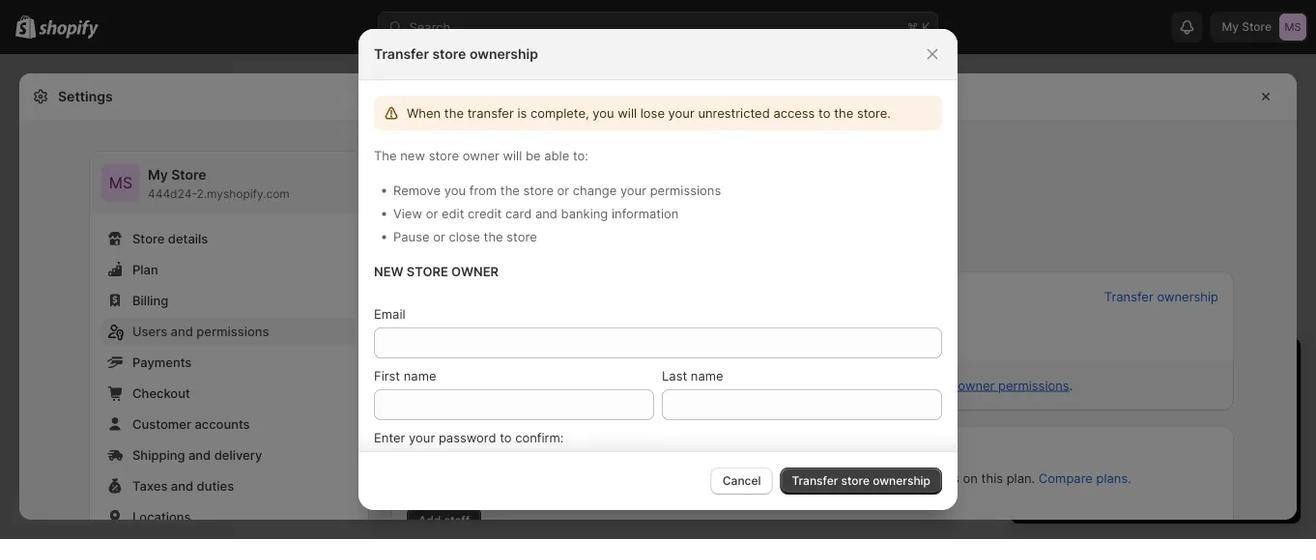 Task type: locate. For each thing, give the bounding box(es) containing it.
1 horizontal spatial be
[[691, 378, 706, 393]]

customer accounts
[[132, 417, 250, 431]]

in right the left
[[1132, 355, 1148, 379]]

plan inside switch to a paid plan and get: first 3 months for $1/month to customize your online store and add bonus features
[[1129, 390, 1154, 405]]

1 vertical spatial store.
[[639, 235, 673, 250]]

your right the lose
[[668, 105, 695, 120]]

0 horizontal spatial 3
[[1030, 355, 1042, 379]]

0 vertical spatial add
[[1144, 448, 1167, 463]]

3 inside switch to a paid plan and get: first 3 months for $1/month to customize your online store and add bonus features
[[1072, 410, 1080, 425]]

or left 'do'
[[561, 235, 573, 250]]

paid
[[1100, 390, 1126, 405]]

0 horizontal spatial transfer
[[374, 46, 429, 62]]

you inside alert
[[593, 105, 614, 120]]

the down credit
[[484, 229, 503, 244]]

to inside the when the transfer is complete, you will lose your unrestricted access to the store. alert
[[819, 105, 831, 120]]

1 vertical spatial in
[[1132, 355, 1148, 379]]

transfer down "search"
[[374, 46, 429, 62]]

0 horizontal spatial staff
[[444, 514, 470, 528]]

add left "up"
[[802, 471, 825, 486]]

kendallparks02@gmail.com link
[[449, 316, 612, 331]]

1 horizontal spatial you
[[593, 105, 614, 120]]

.
[[1069, 378, 1073, 393]]

some
[[521, 378, 553, 393]]

staff (0 of 2)
[[407, 444, 484, 459]]

transfer left 2
[[792, 474, 838, 488]]

store right 'about' at the right bottom of the page
[[924, 378, 955, 393]]

plan
[[1129, 390, 1154, 405], [1171, 484, 1195, 498]]

1 horizontal spatial name
[[691, 368, 723, 383]]

taxes
[[132, 478, 168, 493]]

0 horizontal spatial members
[[567, 471, 622, 486]]

0 vertical spatial users
[[391, 161, 447, 185]]

first
[[374, 368, 400, 383]]

customize
[[407, 471, 470, 486]]

months
[[1084, 410, 1128, 425]]

your inside 'permissions manage what users can see or do in your store.'
[[609, 235, 636, 250]]

and right card
[[535, 206, 558, 221]]

enter
[[374, 430, 405, 445]]

compare plans. link
[[1039, 471, 1131, 486]]

ownership up 3 days left in your trial dropdown button
[[1157, 289, 1219, 304]]

0 horizontal spatial ownership
[[470, 46, 538, 62]]

0 horizontal spatial in
[[596, 235, 606, 250]]

0 vertical spatial store.
[[857, 105, 891, 120]]

checkout
[[132, 386, 190, 401]]

1 name from the left
[[404, 368, 436, 383]]

0 horizontal spatial plan
[[1129, 390, 1154, 405]]

new
[[400, 148, 425, 163]]

your inside remove you from the store or change your permissions view or edit credit card and banking information pause or close the store
[[620, 183, 647, 198]]

details
[[168, 231, 208, 246]]

edit left access.
[[651, 471, 673, 486]]

can left see
[[511, 235, 533, 250]]

ownership inside settings dialog
[[1157, 289, 1219, 304]]

users and permissions down the billing link
[[132, 324, 269, 339]]

1 vertical spatial be
[[691, 378, 706, 393]]

1 vertical spatial plan
[[1171, 484, 1195, 498]]

in inside 'permissions manage what users can see or do in your store.'
[[596, 235, 606, 250]]

0 horizontal spatial owner
[[463, 148, 499, 163]]

staff down confirm: at bottom
[[536, 471, 563, 486]]

view
[[393, 206, 422, 221]]

0 vertical spatial ownership
[[470, 46, 538, 62]]

your up information
[[620, 183, 647, 198]]

1 vertical spatial users and permissions
[[132, 324, 269, 339]]

2 vertical spatial transfer
[[792, 474, 838, 488]]

you left from
[[444, 183, 466, 198]]

to left staff.
[[767, 378, 779, 393]]

to down $1/month
[[1170, 429, 1182, 444]]

1 horizontal spatial store.
[[857, 105, 891, 120]]

1 vertical spatial will
[[503, 148, 522, 163]]

1 horizontal spatial add
[[1144, 448, 1167, 463]]

payments link
[[101, 349, 357, 376]]

0 vertical spatial edit
[[442, 206, 464, 221]]

1 vertical spatial users
[[132, 324, 167, 339]]

1 horizontal spatial members
[[904, 471, 960, 486]]

ownership
[[470, 46, 538, 62], [1157, 289, 1219, 304], [873, 474, 931, 488]]

more
[[853, 378, 883, 393]]

permissions up first
[[998, 378, 1069, 393]]

the up card
[[500, 183, 520, 198]]

name right 'last'
[[691, 368, 723, 383]]

users and permissions up credit
[[391, 161, 607, 185]]

staff
[[536, 471, 563, 486], [873, 471, 900, 486], [444, 514, 470, 528]]

permissions left that
[[557, 378, 628, 393]]

cancel button
[[711, 468, 773, 495]]

the right when
[[444, 105, 464, 120]]

0 vertical spatial will
[[618, 105, 637, 120]]

1 horizontal spatial transfer
[[792, 474, 838, 488]]

edit inside remove you from the store or change your permissions view or edit credit card and banking information pause or close the store
[[442, 206, 464, 221]]

settings dialog
[[19, 73, 1297, 539]]

what
[[443, 235, 472, 250], [473, 471, 502, 486]]

users
[[391, 161, 447, 185], [132, 324, 167, 339]]

3 inside dropdown button
[[1030, 355, 1042, 379]]

last
[[662, 368, 687, 383]]

3 left days in the right of the page
[[1030, 355, 1042, 379]]

store
[[432, 46, 466, 62], [429, 148, 459, 163], [523, 183, 554, 198], [507, 229, 537, 244], [924, 378, 955, 393], [1085, 448, 1115, 463], [841, 474, 870, 488]]

ownership right 2
[[873, 474, 931, 488]]

my store image
[[101, 163, 140, 202]]

transfer store ownership down "search"
[[374, 46, 538, 62]]

1 vertical spatial store
[[132, 231, 165, 246]]

add inside settings dialog
[[802, 471, 825, 486]]

1 vertical spatial what
[[473, 471, 502, 486]]

can left access.
[[626, 471, 647, 486]]

owner inside settings dialog
[[958, 378, 995, 393]]

my
[[148, 167, 168, 183]]

store
[[171, 167, 206, 183], [132, 231, 165, 246], [407, 378, 439, 393]]

1 horizontal spatial will
[[618, 105, 637, 120]]

1 horizontal spatial owner
[[958, 378, 995, 393]]

your down information
[[609, 235, 636, 250]]

0 horizontal spatial transfer store ownership
[[374, 46, 538, 62]]

1 vertical spatial transfer store ownership
[[792, 474, 931, 488]]

transfer store ownership inside button
[[792, 474, 931, 488]]

1 horizontal spatial in
[[1132, 355, 1148, 379]]

1 vertical spatial edit
[[651, 471, 673, 486]]

1 horizontal spatial edit
[[651, 471, 673, 486]]

store up plan
[[132, 231, 165, 246]]

customer accounts link
[[101, 411, 357, 438]]

users and permissions inside shop settings menu element
[[132, 324, 269, 339]]

to:
[[573, 148, 588, 163]]

1 horizontal spatial plan
[[1171, 484, 1195, 498]]

2 members from the left
[[904, 471, 960, 486]]

store inside settings dialog
[[924, 378, 955, 393]]

1 vertical spatial ownership
[[1157, 289, 1219, 304]]

1 horizontal spatial what
[[473, 471, 502, 486]]

be left able on the top left
[[526, 148, 541, 163]]

be inside transfer store ownership dialog
[[526, 148, 541, 163]]

permissions
[[491, 161, 607, 185], [650, 183, 721, 198], [197, 324, 269, 339], [557, 378, 628, 393], [998, 378, 1069, 393]]

will
[[618, 105, 637, 120], [503, 148, 522, 163]]

will down is
[[503, 148, 522, 163]]

add
[[418, 514, 441, 528]]

0 vertical spatial plan
[[1129, 390, 1154, 405]]

the new store owner will be able to:
[[374, 148, 588, 163]]

staff right add
[[444, 514, 470, 528]]

or inside 'permissions manage what users can see or do in your store.'
[[561, 235, 573, 250]]

you right complete,
[[593, 105, 614, 120]]

1 vertical spatial add
[[802, 471, 825, 486]]

3 right first
[[1072, 410, 1080, 425]]

store right first
[[407, 378, 439, 393]]

users up view in the top left of the page
[[391, 161, 447, 185]]

0 horizontal spatial what
[[443, 235, 472, 250]]

0 horizontal spatial name
[[404, 368, 436, 383]]

store. inside the when the transfer is complete, you will lose your unrestricted access to the store. alert
[[857, 105, 891, 120]]

what down 2) at the bottom
[[473, 471, 502, 486]]

2 horizontal spatial store
[[407, 378, 439, 393]]

do
[[577, 235, 592, 250]]

0 vertical spatial what
[[443, 235, 472, 250]]

permissions up information
[[650, 183, 721, 198]]

0 vertical spatial owner
[[463, 148, 499, 163]]

k
[[922, 19, 930, 34]]

owner right 'about' at the right bottom of the page
[[958, 378, 995, 393]]

plans.
[[1096, 471, 1131, 486]]

search
[[409, 19, 451, 34]]

taxes and duties
[[132, 478, 234, 493]]

0 vertical spatial transfer store ownership
[[374, 46, 538, 62]]

0 horizontal spatial you
[[444, 183, 466, 198]]

lose
[[640, 105, 665, 120]]

staff.
[[782, 378, 812, 393]]

store. right 'access'
[[857, 105, 891, 120]]

Email email field
[[374, 328, 942, 359]]

or up banking
[[557, 183, 569, 198]]

what up owner
[[443, 235, 472, 250]]

0 vertical spatial be
[[526, 148, 541, 163]]

edit up the close
[[442, 206, 464, 221]]

store up 'plans.'
[[1085, 448, 1115, 463]]

users and permissions
[[391, 161, 607, 185], [132, 324, 269, 339]]

0 horizontal spatial can
[[511, 235, 533, 250]]

users inside shop settings menu element
[[132, 324, 167, 339]]

permissions inside remove you from the store or change your permissions view or edit credit card and banking information pause or close the store
[[650, 183, 721, 198]]

be right can't
[[691, 378, 706, 393]]

customize
[[1186, 429, 1246, 444]]

billing
[[132, 293, 168, 308]]

edit
[[442, 206, 464, 221], [651, 471, 673, 486]]

store up card
[[523, 183, 554, 198]]

store.
[[857, 105, 891, 120], [639, 235, 673, 250]]

444d24-
[[148, 187, 197, 201]]

transfer store ownership down the more
[[792, 474, 931, 488]]

0 horizontal spatial store.
[[639, 235, 673, 250]]

1 vertical spatial you
[[444, 183, 466, 198]]

store down "last name" text box
[[841, 474, 870, 488]]

to
[[819, 105, 831, 120], [767, 378, 779, 393], [1074, 390, 1086, 405], [1170, 429, 1182, 444], [500, 430, 512, 445], [847, 471, 859, 486]]

⌘
[[907, 19, 918, 34]]

2)
[[472, 444, 484, 459]]

in right 'do'
[[596, 235, 606, 250]]

name right first
[[404, 368, 436, 383]]

0 horizontal spatial edit
[[442, 206, 464, 221]]

1 horizontal spatial ownership
[[873, 474, 931, 488]]

staff right 2
[[873, 471, 900, 486]]

0 vertical spatial in
[[596, 235, 606, 250]]

store owners have some permissions that can't be assigned to staff. learn more about store owner permissions .
[[407, 378, 1073, 393]]

plan up for
[[1129, 390, 1154, 405]]

you
[[593, 105, 614, 120], [444, 183, 466, 198]]

2 vertical spatial ownership
[[873, 474, 931, 488]]

owner
[[463, 148, 499, 163], [958, 378, 995, 393]]

2 name from the left
[[691, 368, 723, 383]]

add staff link
[[407, 507, 481, 534]]

0 horizontal spatial store
[[132, 231, 165, 246]]

transfer up 3 days left in your trial dropdown button
[[1104, 289, 1154, 304]]

ownership up transfer
[[470, 46, 538, 62]]

0 horizontal spatial add
[[802, 471, 825, 486]]

1 horizontal spatial transfer store ownership
[[792, 474, 931, 488]]

0 horizontal spatial users and permissions
[[132, 324, 269, 339]]

first name
[[374, 368, 436, 383]]

your left (0
[[409, 430, 435, 445]]

and up credit
[[451, 161, 487, 185]]

add left bonus
[[1144, 448, 1167, 463]]

2 horizontal spatial ownership
[[1157, 289, 1219, 304]]

get:
[[1183, 390, 1206, 405]]

0 horizontal spatial will
[[503, 148, 522, 163]]

store up 444d24-
[[171, 167, 206, 183]]

will inside alert
[[618, 105, 637, 120]]

users down billing
[[132, 324, 167, 339]]

1 vertical spatial transfer
[[1104, 289, 1154, 304]]

transfer ownership button
[[1104, 289, 1219, 304]]

that
[[631, 378, 655, 393]]

1 horizontal spatial users and permissions
[[391, 161, 607, 185]]

transfer
[[374, 46, 429, 62], [1104, 289, 1154, 304], [792, 474, 838, 488]]

1 horizontal spatial store
[[171, 167, 206, 183]]

switch to a paid plan and get: first 3 months for $1/month to customize your online store and add bonus features
[[1030, 390, 1276, 463]]

0 horizontal spatial be
[[526, 148, 541, 163]]

2 horizontal spatial transfer
[[1104, 289, 1154, 304]]

0 vertical spatial transfer
[[374, 46, 429, 62]]

access.
[[703, 471, 748, 486]]

1 vertical spatial owner
[[958, 378, 995, 393]]

0 horizontal spatial users
[[132, 324, 167, 339]]

plan down bonus
[[1171, 484, 1195, 498]]

manage
[[391, 235, 439, 250]]

2 vertical spatial store
[[407, 378, 439, 393]]

be
[[526, 148, 541, 163], [691, 378, 706, 393]]

and up $1/month
[[1158, 390, 1180, 405]]

the
[[444, 105, 464, 120], [834, 105, 854, 120], [500, 183, 520, 198], [484, 229, 503, 244]]

1 vertical spatial 3
[[1072, 410, 1080, 425]]

can
[[511, 235, 533, 250], [626, 471, 647, 486], [777, 471, 798, 486]]

your up features
[[1250, 429, 1276, 444]]

ownership inside button
[[873, 474, 931, 488]]

your right pick
[[1143, 484, 1168, 498]]

can right you on the bottom right of page
[[777, 471, 798, 486]]

will left the lose
[[618, 105, 637, 120]]

your up get:
[[1153, 355, 1194, 379]]

name
[[404, 368, 436, 383], [691, 368, 723, 383]]

features
[[1211, 448, 1259, 463]]

2.myshopify.com
[[197, 187, 290, 201]]

owner up from
[[463, 148, 499, 163]]

shipping
[[132, 447, 185, 462]]

1 horizontal spatial 3
[[1072, 410, 1080, 425]]

permissions manage what users can see or do in your store.
[[391, 211, 673, 250]]

payments
[[132, 355, 192, 370]]

permissions up card
[[491, 161, 607, 185]]

0 vertical spatial users and permissions
[[391, 161, 607, 185]]

store details
[[132, 231, 208, 246]]

to right 'access'
[[819, 105, 831, 120]]

delivery
[[214, 447, 262, 462]]

taxes and duties link
[[101, 473, 357, 500]]

permissions down the billing link
[[197, 324, 269, 339]]

can inside 'permissions manage what users can see or do in your store.'
[[511, 235, 533, 250]]

0 vertical spatial you
[[593, 105, 614, 120]]

in
[[596, 235, 606, 250], [1132, 355, 1148, 379]]

0 vertical spatial 3
[[1030, 355, 1042, 379]]

permissions
[[391, 211, 471, 228]]

store. down information
[[639, 235, 673, 250]]

your down confirm: at bottom
[[506, 471, 532, 486]]

to left a
[[1074, 390, 1086, 405]]

0 vertical spatial store
[[171, 167, 206, 183]]



Task type: describe. For each thing, give the bounding box(es) containing it.
kendallparks02@gmail.com
[[449, 316, 612, 331]]

Last name text field
[[662, 389, 942, 420]]

information
[[612, 206, 679, 221]]

locations link
[[101, 503, 357, 531]]

for
[[1132, 410, 1148, 425]]

2 horizontal spatial staff
[[873, 471, 900, 486]]

billing link
[[101, 287, 357, 314]]

store for store details
[[132, 231, 165, 246]]

can't
[[659, 378, 688, 393]]

add inside switch to a paid plan and get: first 3 months for $1/month to customize your online store and add bonus features
[[1144, 448, 1167, 463]]

plan link
[[101, 256, 357, 283]]

this
[[981, 471, 1003, 486]]

store owner permissions link
[[924, 378, 1069, 393]]

transfer inside settings dialog
[[1104, 289, 1154, 304]]

users and permissions link
[[101, 318, 357, 345]]

locations
[[132, 509, 191, 524]]

days
[[1048, 355, 1091, 379]]

2 horizontal spatial can
[[777, 471, 798, 486]]

my store 444d24-2.myshopify.com
[[148, 167, 290, 201]]

have
[[489, 378, 517, 393]]

⌘ k
[[907, 19, 930, 34]]

and up 'plans.'
[[1119, 448, 1141, 463]]

bonus
[[1170, 448, 1207, 463]]

store down "search"
[[432, 46, 466, 62]]

assigned
[[710, 378, 763, 393]]

access
[[773, 105, 815, 120]]

your inside dropdown button
[[1153, 355, 1194, 379]]

to right 2) at the bottom
[[500, 430, 512, 445]]

password
[[439, 430, 496, 445]]

shopify image
[[39, 20, 99, 39]]

name for last name
[[691, 368, 723, 383]]

to left 2
[[847, 471, 859, 486]]

1 members from the left
[[567, 471, 622, 486]]

or right view in the top left of the page
[[426, 206, 438, 221]]

(0
[[440, 444, 453, 459]]

trial
[[1199, 355, 1233, 379]]

pause
[[393, 229, 430, 244]]

and left access.
[[677, 471, 699, 486]]

store right new
[[429, 148, 459, 163]]

3 days left in your trial button
[[1011, 338, 1301, 379]]

store inside button
[[841, 474, 870, 488]]

confirm:
[[515, 430, 564, 445]]

store. inside 'permissions manage what users can see or do in your store.'
[[639, 235, 673, 250]]

complete,
[[530, 105, 589, 120]]

learn
[[816, 378, 849, 393]]

plan.
[[1007, 471, 1035, 486]]

and right taxes
[[171, 478, 193, 493]]

1 horizontal spatial staff
[[536, 471, 563, 486]]

staff
[[407, 444, 436, 459]]

store details link
[[101, 225, 357, 252]]

customize what your staff members can edit and access. you can add up to 2 staff members on this plan. compare plans.
[[407, 471, 1131, 486]]

the right 'access'
[[834, 105, 854, 120]]

transfer store ownership dialog
[[0, 29, 1316, 510]]

when the transfer is complete, you will lose your unrestricted access to the store. alert
[[374, 96, 942, 130]]

banking
[[561, 206, 608, 221]]

change
[[573, 183, 617, 198]]

transfer inside button
[[792, 474, 838, 488]]

credit
[[468, 206, 502, 221]]

enter your password to confirm:
[[374, 430, 564, 445]]

what inside 'permissions manage what users can see or do in your store.'
[[443, 235, 472, 250]]

close
[[449, 229, 480, 244]]

up
[[828, 471, 843, 486]]

unrestricted
[[698, 105, 770, 120]]

see
[[536, 235, 558, 250]]

3 days left in your trial
[[1030, 355, 1233, 379]]

store inside switch to a paid plan and get: first 3 months for $1/month to customize your online store and add bonus features
[[1085, 448, 1115, 463]]

first
[[1046, 410, 1069, 425]]

edit inside settings dialog
[[651, 471, 673, 486]]

permissions inside shop settings menu element
[[197, 324, 269, 339]]

your inside switch to a paid plan and get: first 3 months for $1/month to customize your online store and add bonus features
[[1250, 429, 1276, 444]]

from
[[469, 183, 497, 198]]

new
[[374, 264, 404, 279]]

your inside alert
[[668, 105, 695, 120]]

owners
[[442, 378, 486, 393]]

transfer
[[467, 105, 514, 120]]

owner inside dialog
[[463, 148, 499, 163]]

pick
[[1117, 484, 1140, 498]]

avatar with initials k image
[[407, 320, 434, 347]]

1 horizontal spatial can
[[626, 471, 647, 486]]

name for first name
[[404, 368, 436, 383]]

cancel
[[723, 474, 761, 488]]

compare
[[1039, 471, 1093, 486]]

about
[[886, 378, 921, 393]]

or down the permissions
[[433, 229, 445, 244]]

plan
[[132, 262, 158, 277]]

shipping and delivery link
[[101, 442, 357, 469]]

and inside remove you from the store or change your permissions view or edit credit card and banking information pause or close the store
[[535, 206, 558, 221]]

be inside settings dialog
[[691, 378, 706, 393]]

card
[[505, 206, 532, 221]]

online
[[1046, 448, 1081, 463]]

in inside 3 days left in your trial dropdown button
[[1132, 355, 1148, 379]]

last name
[[662, 368, 723, 383]]

store for store owners have some permissions that can't be assigned to staff. learn more about store owner permissions .
[[407, 378, 439, 393]]

users
[[475, 235, 508, 250]]

a
[[1089, 390, 1096, 405]]

2
[[862, 471, 870, 486]]

shop settings menu element
[[90, 152, 368, 539]]

when
[[407, 105, 441, 120]]

ms button
[[101, 163, 140, 202]]

accounts
[[195, 417, 250, 431]]

and up payments
[[171, 324, 193, 339]]

1 horizontal spatial users
[[391, 161, 447, 185]]

duties
[[197, 478, 234, 493]]

email
[[374, 306, 405, 321]]

store inside 'my store 444d24-2.myshopify.com'
[[171, 167, 206, 183]]

store down card
[[507, 229, 537, 244]]

you inside remove you from the store or change your permissions view or edit credit card and banking information pause or close the store
[[444, 183, 466, 198]]

3 days left in your trial element
[[1011, 388, 1301, 524]]

First name text field
[[374, 389, 654, 420]]

you
[[751, 471, 773, 486]]

shipping and delivery
[[132, 447, 262, 462]]

remove you from the store or change your permissions view or edit credit card and banking information pause or close the store
[[393, 183, 721, 244]]

left
[[1097, 355, 1127, 379]]

and down customer accounts
[[188, 447, 211, 462]]

when the transfer is complete, you will lose your unrestricted access to the store.
[[407, 105, 891, 120]]

add staff
[[418, 514, 470, 528]]

the
[[374, 148, 397, 163]]



Task type: vqa. For each thing, say whether or not it's contained in the screenshot.
your within the remove you from the store or change your permissions view or edit credit card and banking information pause or close the store
yes



